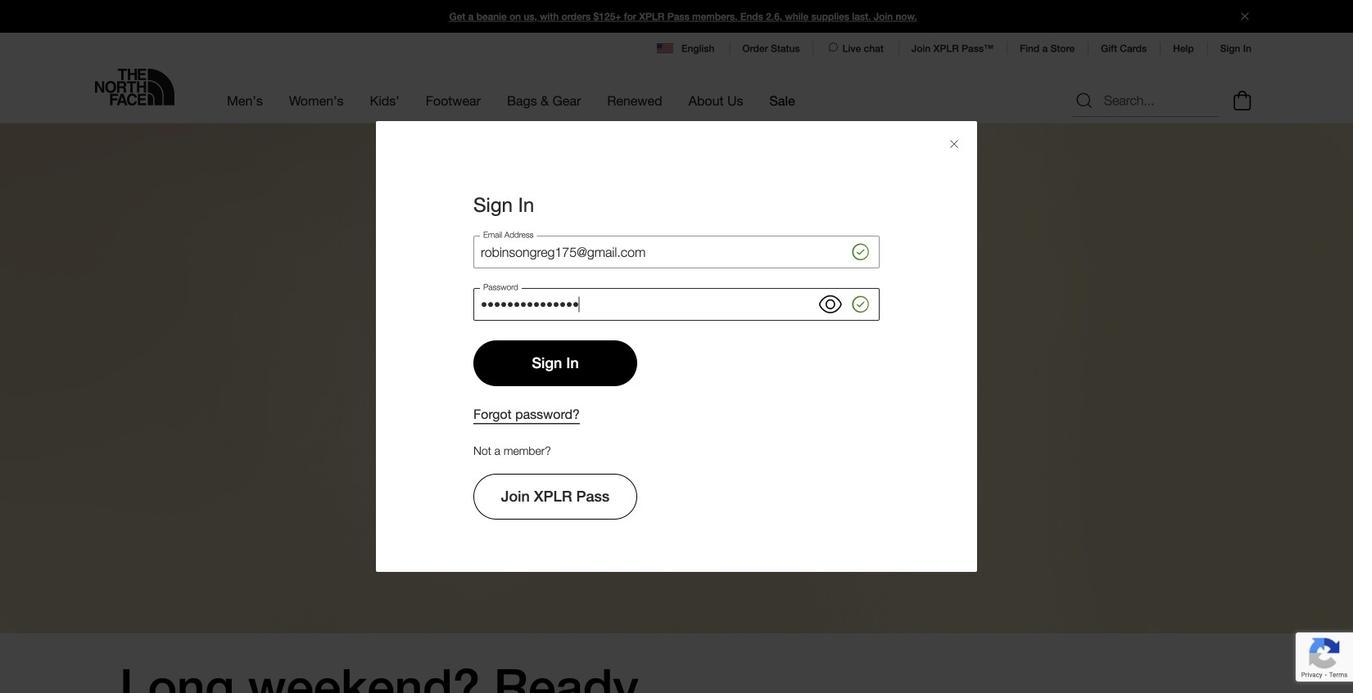 Task type: describe. For each thing, give the bounding box(es) containing it.
the north face home page image
[[95, 69, 174, 106]]

Search search field
[[1072, 84, 1219, 117]]



Task type: vqa. For each thing, say whether or not it's contained in the screenshot.
text box
yes



Task type: locate. For each thing, give the bounding box(es) containing it.
switch visibility password image
[[819, 293, 842, 316]]

None password field
[[474, 288, 880, 321]]

view cart image
[[1230, 89, 1256, 113]]

None text field
[[474, 236, 880, 269]]

close image
[[1235, 13, 1256, 20]]

search all image
[[1075, 91, 1094, 111]]

main content
[[0, 123, 1353, 694]]

stop motion studio gift of a base camp voyager from the north face getting loaded with gear. image
[[0, 123, 1353, 634]]



